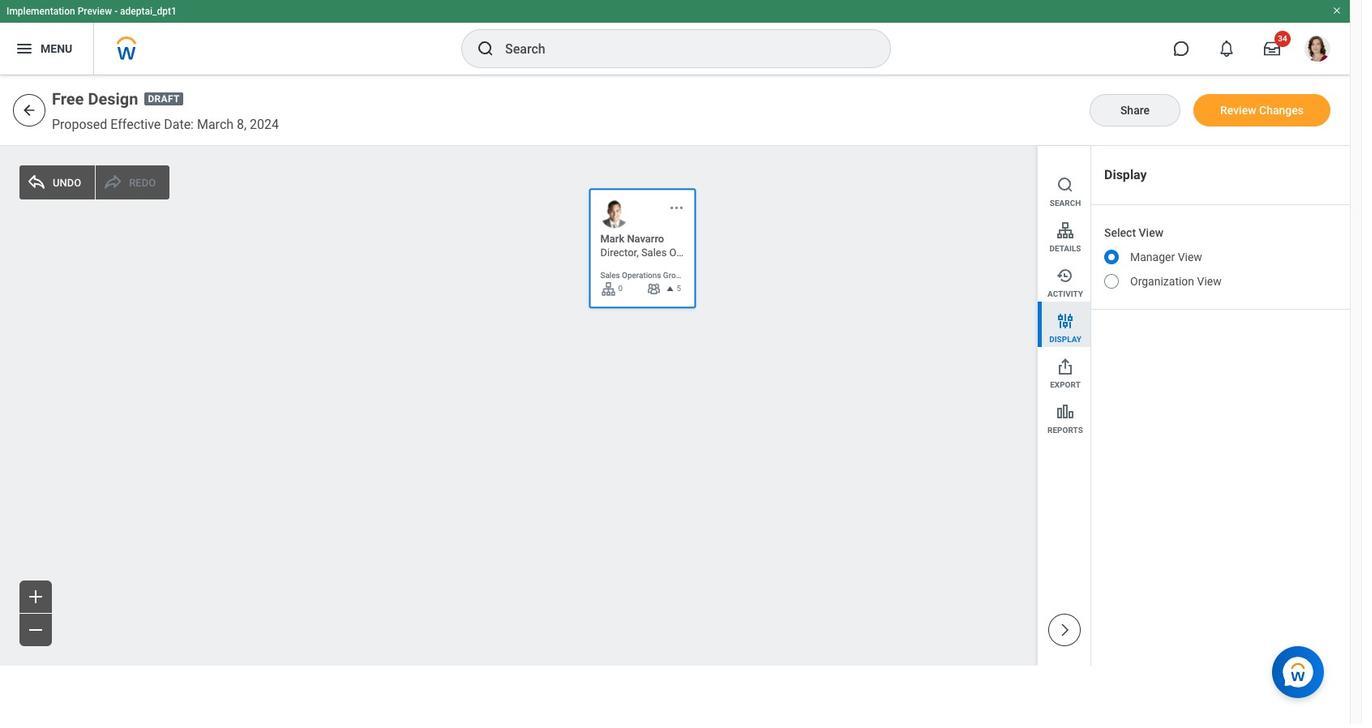 Task type: vqa. For each thing, say whether or not it's contained in the screenshot.
incumbent history
no



Task type: describe. For each thing, give the bounding box(es) containing it.
arrow left image
[[21, 102, 37, 118]]

proposed effective date: march 8, 2024
[[52, 117, 279, 132]]

chevron right image
[[1056, 622, 1073, 638]]

review changes button
[[1194, 94, 1331, 127]]

share button
[[1090, 94, 1181, 127]]

redo
[[129, 176, 156, 189]]

navarro
[[627, 233, 664, 245]]

march
[[197, 117, 234, 132]]

view for organization view
[[1198, 275, 1222, 288]]

contact card matrix manager image
[[646, 281, 662, 297]]

date:
[[164, 117, 194, 132]]

Search Workday  search field
[[505, 31, 857, 67]]

implementation
[[6, 6, 75, 17]]

undo
[[53, 176, 81, 189]]

organization view
[[1131, 275, 1222, 288]]

preview
[[78, 6, 112, 17]]

menu containing search
[[1038, 146, 1091, 438]]

draft
[[148, 94, 180, 105]]

manager
[[1131, 251, 1175, 264]]

inbox large image
[[1264, 41, 1281, 57]]

undo l image
[[27, 173, 46, 192]]

select view
[[1105, 226, 1164, 239]]

design
[[88, 89, 138, 109]]

free
[[52, 89, 84, 109]]

director,
[[601, 247, 639, 259]]

review
[[1221, 104, 1257, 116]]

caret up image
[[664, 283, 677, 295]]

plus image
[[26, 587, 45, 607]]

group
[[663, 271, 685, 280]]

8,
[[237, 117, 247, 132]]

undo r image
[[103, 173, 123, 192]]

operations inside mark navarro director, sales operations
[[670, 247, 721, 259]]

close environment banner image
[[1333, 6, 1342, 15]]



Task type: locate. For each thing, give the bounding box(es) containing it.
undo button
[[19, 165, 95, 200]]

menu
[[1038, 146, 1091, 438]]

2 vertical spatial view
[[1198, 275, 1222, 288]]

1 horizontal spatial display
[[1105, 167, 1147, 182]]

proposed
[[52, 117, 107, 132]]

activity
[[1048, 290, 1083, 298]]

free design
[[52, 89, 138, 109]]

view right organization
[[1198, 275, 1222, 288]]

1 horizontal spatial operations
[[670, 247, 721, 259]]

view for manager view
[[1178, 251, 1203, 264]]

manager view
[[1131, 251, 1203, 264]]

sales
[[641, 247, 667, 259], [601, 271, 620, 280]]

0 horizontal spatial sales
[[601, 271, 620, 280]]

sales operations group
[[601, 271, 685, 280]]

organization
[[1131, 275, 1195, 288]]

view for select view
[[1139, 226, 1164, 239]]

operations up contact card matrix manager image
[[622, 271, 661, 280]]

operations up the group
[[670, 247, 721, 259]]

view up manager
[[1139, 226, 1164, 239]]

2024
[[250, 117, 279, 132]]

display down activity on the right
[[1050, 335, 1082, 344]]

menu
[[41, 42, 72, 55]]

1 vertical spatial view
[[1178, 251, 1203, 264]]

view
[[1139, 226, 1164, 239], [1178, 251, 1203, 264], [1198, 275, 1222, 288]]

share
[[1121, 104, 1150, 116]]

menu banner
[[0, 0, 1350, 75]]

1 vertical spatial display
[[1050, 335, 1082, 344]]

0
[[618, 284, 623, 293]]

0 horizontal spatial operations
[[622, 271, 661, 280]]

sales up org chart image
[[601, 271, 620, 280]]

review changes
[[1221, 104, 1304, 116]]

org chart image
[[601, 281, 617, 297]]

notifications large image
[[1219, 41, 1235, 57]]

effective
[[111, 117, 161, 132]]

sales inside mark navarro director, sales operations
[[641, 247, 667, 259]]

adeptai_dpt1
[[120, 6, 177, 17]]

5
[[677, 284, 681, 293]]

justify image
[[15, 39, 34, 58]]

34
[[1278, 34, 1288, 43]]

display up select
[[1105, 167, 1147, 182]]

display
[[1105, 167, 1147, 182], [1050, 335, 1082, 344]]

1 vertical spatial sales
[[601, 271, 620, 280]]

mark navarro director, sales operations
[[601, 233, 721, 259]]

export
[[1050, 380, 1081, 389]]

implementation preview -   adeptai_dpt1
[[6, 6, 177, 17]]

1 vertical spatial operations
[[622, 271, 661, 280]]

0 vertical spatial operations
[[670, 247, 721, 259]]

operations
[[670, 247, 721, 259], [622, 271, 661, 280]]

0 horizontal spatial display
[[1050, 335, 1082, 344]]

minus image
[[26, 620, 45, 640]]

0 vertical spatial view
[[1139, 226, 1164, 239]]

0 vertical spatial sales
[[641, 247, 667, 259]]

details
[[1050, 244, 1082, 253]]

search image
[[476, 39, 496, 58]]

changes
[[1260, 104, 1304, 116]]

reports
[[1048, 426, 1083, 435]]

search
[[1050, 199, 1081, 208]]

view up the organization view
[[1178, 251, 1203, 264]]

menu button
[[0, 23, 93, 75]]

profile logan mcneil image
[[1305, 36, 1331, 65]]

related actions image
[[669, 200, 685, 216]]

redo button
[[96, 165, 170, 200]]

select
[[1105, 226, 1136, 239]]

sales down navarro
[[641, 247, 667, 259]]

34 button
[[1255, 31, 1291, 67]]

0 vertical spatial display
[[1105, 167, 1147, 182]]

mark
[[601, 233, 625, 245]]

1 horizontal spatial sales
[[641, 247, 667, 259]]

-
[[114, 6, 118, 17]]



